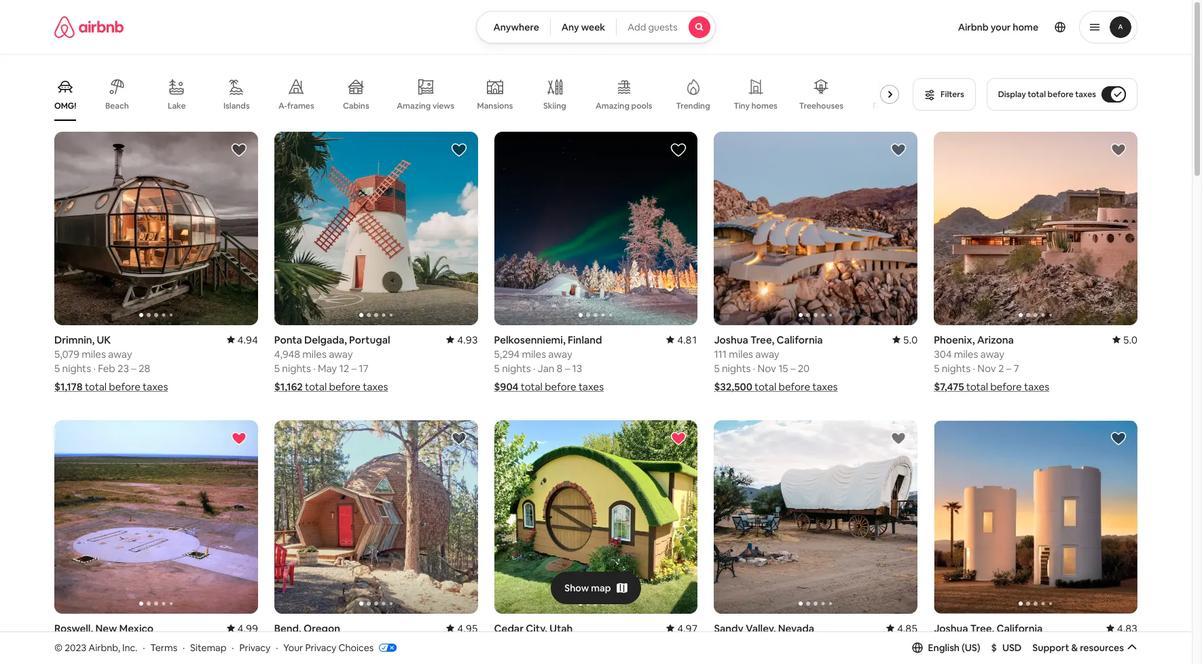 Task type: locate. For each thing, give the bounding box(es) containing it.
joshua inside joshua tree, california 112 miles away 5 nights · nov 19 – 24
[[934, 622, 968, 635]]

– right 19
[[1011, 650, 1016, 663]]

4.81 out of 5 average rating image
[[666, 333, 698, 346]]

23
[[117, 362, 129, 375]]

· left 15
[[753, 362, 755, 375]]

add guests button
[[616, 11, 716, 43]]

1 5.0 from the left
[[903, 333, 918, 346]]

terms · sitemap · privacy ·
[[150, 642, 278, 654]]

sandy valley, nevada
[[714, 622, 815, 635]]

display total before taxes
[[998, 89, 1096, 100]]

privacy down oregon
[[305, 642, 336, 654]]

nights inside phoenix, arizona 304 miles away 5 nights · nov 2 – 7 $7,475 total before taxes
[[942, 362, 971, 375]]

1 vertical spatial tree,
[[971, 622, 995, 635]]

skiing
[[543, 101, 566, 111]]

1 horizontal spatial 5.0
[[1123, 333, 1138, 346]]

group for 111 miles away
[[714, 132, 918, 325]]

your privacy choices link
[[283, 642, 397, 655]]

20
[[798, 362, 810, 375]]

miles right the 112
[[951, 636, 975, 649]]

miles inside roswell, new mexico 753 miles away 5 nights · nov 9 – 14
[[73, 636, 98, 649]]

taxes inside the drimnin, uk 5,079 miles away 5 nights · feb 23 – 28 $1,178 total before taxes
[[143, 380, 168, 393]]

joshua tree, california 111 miles away 5 nights · nov 15 – 20 $32,500 total before taxes
[[714, 333, 838, 393]]

filters button
[[913, 78, 976, 111]]

show map
[[565, 582, 611, 594]]

– right 9
[[127, 650, 132, 663]]

privacy down 4.99
[[239, 642, 271, 654]]

resources
[[1080, 642, 1124, 654]]

nights down 5,294
[[502, 362, 531, 375]]

5 down 304
[[934, 362, 940, 375]]

nov for joshua tree, california 112 miles away 5 nights · nov 19 – 24
[[978, 650, 996, 663]]

4.81
[[677, 333, 698, 346]]

0 horizontal spatial privacy
[[239, 642, 271, 654]]

5.0 for phoenix, arizona 304 miles away 5 nights · nov 2 – 7 $7,475 total before taxes
[[1123, 333, 1138, 346]]

inc.
[[122, 642, 137, 654]]

before inside button
[[1048, 89, 1074, 100]]

nights inside bend, oregon 813 miles away 5 nights · nov 16 – 21
[[282, 650, 311, 663]]

total down may
[[305, 380, 327, 393]]

miles inside pelkosenniemi, finland 5,294 miles away 5 nights · jan 8 – 13 $904 total before taxes
[[522, 348, 546, 361]]

0 horizontal spatial tree,
[[751, 333, 775, 346]]

0 vertical spatial tree,
[[751, 333, 775, 346]]

0 horizontal spatial joshua
[[714, 333, 748, 346]]

15
[[778, 362, 788, 375]]

before right display
[[1048, 89, 1074, 100]]

away inside phoenix, arizona 304 miles away 5 nights · nov 2 – 7 $7,475 total before taxes
[[981, 348, 1005, 361]]

tree, for 15
[[751, 333, 775, 346]]

1 vertical spatial california
[[997, 622, 1043, 635]]

feb
[[98, 362, 115, 375]]

homes
[[752, 101, 778, 111]]

1 horizontal spatial privacy
[[305, 642, 336, 654]]

before down "12"
[[329, 380, 361, 393]]

nov left 19
[[978, 650, 996, 663]]

1 horizontal spatial tree,
[[971, 622, 995, 635]]

1 horizontal spatial joshua
[[934, 622, 968, 635]]

tiny
[[734, 101, 750, 111]]

total inside phoenix, arizona 304 miles away 5 nights · nov 2 – 7 $7,475 total before taxes
[[966, 380, 988, 393]]

miles right 111
[[729, 348, 753, 361]]

5.0
[[903, 333, 918, 346], [1123, 333, 1138, 346]]

nov left 2
[[978, 362, 996, 375]]

map
[[591, 582, 611, 594]]

nov left '16'
[[318, 650, 336, 663]]

before down 2
[[990, 380, 1022, 393]]

away up 15
[[756, 348, 780, 361]]

anywhere
[[493, 21, 539, 33]]

· left 2
[[973, 362, 975, 375]]

0 horizontal spatial california
[[777, 333, 823, 346]]

miles down roswell,
[[73, 636, 98, 649]]

– inside phoenix, arizona 304 miles away 5 nights · nov 2 – 7 $7,475 total before taxes
[[1006, 362, 1012, 375]]

miles down bend,
[[292, 636, 317, 649]]

· left jan
[[533, 362, 536, 375]]

1 horizontal spatial amazing
[[596, 101, 630, 111]]

None search field
[[476, 11, 716, 43]]

mexico
[[119, 622, 154, 635]]

· left $
[[973, 650, 975, 663]]

choices
[[339, 642, 374, 654]]

tiny homes
[[734, 101, 778, 111]]

any
[[562, 21, 579, 33]]

phoenix, arizona 304 miles away 5 nights · nov 2 – 7 $7,475 total before taxes
[[934, 333, 1050, 393]]

a-
[[278, 101, 287, 111]]

california inside joshua tree, california 112 miles away 5 nights · nov 19 – 24
[[997, 622, 1043, 635]]

portugal
[[349, 333, 390, 346]]

nights down 304
[[942, 362, 971, 375]]

111
[[714, 348, 727, 361]]

5.0 for joshua tree, california 111 miles away 5 nights · nov 15 – 20 $32,500 total before taxes
[[903, 333, 918, 346]]

5 down 111
[[714, 362, 720, 375]]

nov inside phoenix, arizona 304 miles away 5 nights · nov 2 – 7 $7,475 total before taxes
[[978, 362, 996, 375]]

$1,162
[[274, 380, 303, 393]]

nights up $32,500
[[722, 362, 751, 375]]

joshua for 111
[[714, 333, 748, 346]]

nov inside roswell, new mexico 753 miles away 5 nights · nov 9 – 14
[[98, 650, 116, 663]]

nov inside the joshua tree, california 111 miles away 5 nights · nov 15 – 20 $32,500 total before taxes
[[758, 362, 776, 375]]

miles down pelkosenniemi,
[[522, 348, 546, 361]]

nights down 753
[[62, 650, 91, 663]]

tree, up $32,500
[[751, 333, 775, 346]]

home
[[1013, 21, 1039, 33]]

joshua up the 112
[[934, 622, 968, 635]]

– left 21
[[351, 650, 356, 663]]

english (us) button
[[912, 642, 981, 654]]

5 down 4,948
[[274, 362, 280, 375]]

– inside the drimnin, uk 5,079 miles away 5 nights · feb 23 – 28 $1,178 total before taxes
[[131, 362, 136, 375]]

add to wishlist: drimnin, uk image
[[231, 142, 247, 158]]

add to wishlist: ponta delgada, portugal image
[[451, 142, 467, 158]]

nights down the 112
[[942, 650, 971, 663]]

nights down 4,948
[[282, 362, 311, 375]]

nights down 5,079
[[62, 362, 91, 375]]

2023
[[65, 642, 86, 654]]

· inside phoenix, arizona 304 miles away 5 nights · nov 2 – 7 $7,475 total before taxes
[[973, 362, 975, 375]]

before down 20
[[779, 380, 810, 393]]

bend,
[[274, 622, 301, 635]]

· right your
[[313, 650, 316, 663]]

away inside roswell, new mexico 753 miles away 5 nights · nov 9 – 14
[[100, 636, 124, 649]]

0 horizontal spatial 5.0
[[903, 333, 918, 346]]

7
[[1014, 362, 1019, 375]]

away up "12"
[[329, 348, 353, 361]]

before inside the drimnin, uk 5,079 miles away 5 nights · feb 23 – 28 $1,178 total before taxes
[[109, 380, 140, 393]]

amazing left views
[[397, 100, 431, 111]]

group for 112 miles away
[[934, 420, 1138, 614]]

pools
[[631, 101, 652, 111]]

©
[[54, 642, 63, 654]]

5 inside pelkosenniemi, finland 5,294 miles away 5 nights · jan 8 – 13 $904 total before taxes
[[494, 362, 500, 375]]

8
[[557, 362, 563, 375]]

filters
[[941, 89, 964, 100]]

– right the 8
[[565, 362, 570, 375]]

· inside roswell, new mexico 753 miles away 5 nights · nov 9 – 14
[[93, 650, 96, 663]]

&
[[1071, 642, 1078, 654]]

joshua tree, california 112 miles away 5 nights · nov 19 – 24
[[934, 622, 1043, 663]]

california inside the joshua tree, california 111 miles away 5 nights · nov 15 – 20 $32,500 total before taxes
[[777, 333, 823, 346]]

– right 15
[[791, 362, 796, 375]]

· inside pelkosenniemi, finland 5,294 miles away 5 nights · jan 8 – 13 $904 total before taxes
[[533, 362, 536, 375]]

support
[[1033, 642, 1069, 654]]

away up 23
[[108, 348, 132, 361]]

mansions
[[477, 101, 513, 111]]

nov inside joshua tree, california 112 miles away 5 nights · nov 19 – 24
[[978, 650, 996, 663]]

before down 23
[[109, 380, 140, 393]]

tree, up (us) in the right of the page
[[971, 622, 995, 635]]

add to wishlist: phoenix, arizona image
[[1111, 142, 1127, 158]]

group
[[54, 68, 905, 121], [54, 132, 258, 325], [274, 132, 478, 325], [494, 132, 698, 325], [714, 132, 918, 325], [934, 132, 1138, 325], [54, 420, 258, 614], [274, 420, 478, 614], [494, 420, 698, 614], [714, 420, 918, 614], [934, 420, 1138, 614]]

· right 2023
[[93, 650, 96, 663]]

before inside phoenix, arizona 304 miles away 5 nights · nov 2 – 7 $7,475 total before taxes
[[990, 380, 1022, 393]]

your
[[283, 642, 303, 654]]

away down new
[[100, 636, 124, 649]]

nights
[[62, 362, 91, 375], [282, 362, 311, 375], [502, 362, 531, 375], [722, 362, 751, 375], [942, 362, 971, 375], [62, 650, 91, 663], [282, 650, 311, 663], [942, 650, 971, 663]]

5,294
[[494, 348, 520, 361]]

5 down 813
[[274, 650, 280, 663]]

a-frames
[[278, 101, 314, 111]]

guests
[[648, 21, 678, 33]]

14
[[134, 650, 144, 663]]

nights inside the drimnin, uk 5,079 miles away 5 nights · feb 23 – 28 $1,178 total before taxes
[[62, 362, 91, 375]]

28
[[139, 362, 150, 375]]

5 inside the joshua tree, california 111 miles away 5 nights · nov 15 – 20 $32,500 total before taxes
[[714, 362, 720, 375]]

ponta delgada, portugal 4,948 miles away 5 nights · may 12 – 17 $1,162 total before taxes
[[274, 333, 390, 393]]

add to wishlist: joshua tree, california image
[[1111, 431, 1127, 447]]

english
[[928, 642, 960, 654]]

4.95 out of 5 average rating image
[[447, 622, 478, 635]]

total right display
[[1028, 89, 1046, 100]]

phoenix,
[[934, 333, 975, 346]]

away up 19
[[977, 636, 1001, 649]]

amazing left pools
[[596, 101, 630, 111]]

– left 7
[[1006, 362, 1012, 375]]

add guests
[[628, 21, 678, 33]]

miles down delgada,
[[302, 348, 327, 361]]

(us)
[[962, 642, 981, 654]]

5 down 5,079
[[54, 362, 60, 375]]

nov inside bend, oregon 813 miles away 5 nights · nov 16 – 21
[[318, 650, 336, 663]]

– inside joshua tree, california 112 miles away 5 nights · nov 19 – 24
[[1011, 650, 1016, 663]]

away down arizona
[[981, 348, 1005, 361]]

add to wishlist: sandy valley, nevada image
[[891, 431, 907, 447]]

total right $32,500
[[755, 380, 777, 393]]

joshua up 111
[[714, 333, 748, 346]]

nights down 813
[[282, 650, 311, 663]]

total right $7,475
[[966, 380, 988, 393]]

lake
[[168, 101, 186, 111]]

sitemap
[[190, 642, 226, 654]]

1 vertical spatial joshua
[[934, 622, 968, 635]]

may
[[318, 362, 337, 375]]

–
[[131, 362, 136, 375], [351, 362, 357, 375], [565, 362, 570, 375], [791, 362, 796, 375], [1006, 362, 1012, 375], [127, 650, 132, 663], [351, 650, 356, 663], [1011, 650, 1016, 663]]

california up usd
[[997, 622, 1043, 635]]

california
[[777, 333, 823, 346], [997, 622, 1043, 635]]

0 horizontal spatial amazing
[[397, 100, 431, 111]]

pelkosenniemi,
[[494, 333, 566, 346]]

2
[[998, 362, 1004, 375]]

drimnin,
[[54, 333, 95, 346]]

your privacy choices
[[283, 642, 374, 654]]

remove from wishlist: roswell, new mexico image
[[231, 431, 247, 447]]

· left "feb"
[[93, 362, 96, 375]]

5.0 out of 5 average rating image
[[1112, 333, 1138, 346]]

5 down the 112
[[934, 650, 940, 663]]

before down the 8
[[545, 380, 576, 393]]

miles inside ponta delgada, portugal 4,948 miles away 5 nights · may 12 – 17 $1,162 total before taxes
[[302, 348, 327, 361]]

4.93
[[457, 333, 478, 346]]

nights inside pelkosenniemi, finland 5,294 miles away 5 nights · jan 8 – 13 $904 total before taxes
[[502, 362, 531, 375]]

total down "feb"
[[85, 380, 107, 393]]

19
[[998, 650, 1009, 663]]

· inside ponta delgada, portugal 4,948 miles away 5 nights · may 12 – 17 $1,162 total before taxes
[[313, 362, 316, 375]]

nov left 15
[[758, 362, 776, 375]]

0 vertical spatial california
[[777, 333, 823, 346]]

– left 17 on the left bottom of page
[[351, 362, 357, 375]]

4.99
[[237, 622, 258, 635]]

arizona
[[977, 333, 1014, 346]]

total inside the drimnin, uk 5,079 miles away 5 nights · feb 23 – 28 $1,178 total before taxes
[[85, 380, 107, 393]]

group for 813 miles away
[[274, 420, 478, 614]]

total inside button
[[1028, 89, 1046, 100]]

before inside ponta delgada, portugal 4,948 miles away 5 nights · may 12 – 17 $1,162 total before taxes
[[329, 380, 361, 393]]

4.99 out of 5 average rating image
[[227, 622, 258, 635]]

tree, inside joshua tree, california 112 miles away 5 nights · nov 19 – 24
[[971, 622, 995, 635]]

away up the 8
[[548, 348, 572, 361]]

display total before taxes button
[[987, 78, 1138, 111]]

nights inside roswell, new mexico 753 miles away 5 nights · nov 9 – 14
[[62, 650, 91, 663]]

· inside the joshua tree, california 111 miles away 5 nights · nov 15 – 20 $32,500 total before taxes
[[753, 362, 755, 375]]

0 vertical spatial joshua
[[714, 333, 748, 346]]

tree, for 19
[[971, 622, 995, 635]]

jan
[[538, 362, 554, 375]]

away inside bend, oregon 813 miles away 5 nights · nov 16 – 21
[[319, 636, 343, 649]]

total down jan
[[521, 380, 543, 393]]

group for 5,294 miles away
[[494, 132, 698, 325]]

views
[[433, 100, 454, 111]]

away down oregon
[[319, 636, 343, 649]]

· left may
[[313, 362, 316, 375]]

nights inside the joshua tree, california 111 miles away 5 nights · nov 15 – 20 $32,500 total before taxes
[[722, 362, 751, 375]]

5 down 753
[[54, 650, 60, 663]]

sitemap link
[[190, 642, 226, 654]]

2 5.0 from the left
[[1123, 333, 1138, 346]]

miles
[[82, 348, 106, 361], [302, 348, 327, 361], [522, 348, 546, 361], [729, 348, 753, 361], [954, 348, 978, 361], [73, 636, 98, 649], [292, 636, 317, 649], [951, 636, 975, 649]]

joshua inside the joshua tree, california 111 miles away 5 nights · nov 15 – 20 $32,500 total before taxes
[[714, 333, 748, 346]]

miles down phoenix,
[[954, 348, 978, 361]]

miles inside bend, oregon 813 miles away 5 nights · nov 16 – 21
[[292, 636, 317, 649]]

– right 23
[[131, 362, 136, 375]]

california up 20
[[777, 333, 823, 346]]

tree, inside the joshua tree, california 111 miles away 5 nights · nov 15 – 20 $32,500 total before taxes
[[751, 333, 775, 346]]

1 horizontal spatial california
[[997, 622, 1043, 635]]

2 privacy from the left
[[305, 642, 336, 654]]

nov left 9
[[98, 650, 116, 663]]

total inside pelkosenniemi, finland 5,294 miles away 5 nights · jan 8 – 13 $904 total before taxes
[[521, 380, 543, 393]]

group containing amazing views
[[54, 68, 905, 121]]

amazing views
[[397, 100, 454, 111]]

farms
[[873, 101, 896, 111]]

16
[[339, 650, 349, 663]]

miles down uk
[[82, 348, 106, 361]]

5 down 5,294
[[494, 362, 500, 375]]

group for 5,079 miles away
[[54, 132, 258, 325]]



Task type: vqa. For each thing, say whether or not it's contained in the screenshot.


Task type: describe. For each thing, give the bounding box(es) containing it.
any week
[[562, 21, 605, 33]]

airbnb,
[[88, 642, 120, 654]]

total inside ponta delgada, portugal 4,948 miles away 5 nights · may 12 – 17 $1,162 total before taxes
[[305, 380, 327, 393]]

– inside bend, oregon 813 miles away 5 nights · nov 16 – 21
[[351, 650, 356, 663]]

group for 4,948 miles away
[[274, 132, 478, 325]]

week
[[581, 21, 605, 33]]

· right terms link
[[183, 642, 185, 654]]

· left your
[[276, 642, 278, 654]]

nights inside ponta delgada, portugal 4,948 miles away 5 nights · may 12 – 17 $1,162 total before taxes
[[282, 362, 311, 375]]

add to wishlist: pelkosenniemi, finland image
[[671, 142, 687, 158]]

· inside bend, oregon 813 miles away 5 nights · nov 16 – 21
[[313, 650, 316, 663]]

24
[[1018, 650, 1030, 663]]

show map button
[[551, 572, 641, 604]]

– inside the joshua tree, california 111 miles away 5 nights · nov 15 – 20 $32,500 total before taxes
[[791, 362, 796, 375]]

cedar
[[494, 622, 524, 635]]

amazing pools
[[596, 101, 652, 111]]

english (us)
[[928, 642, 981, 654]]

cedar city, utah
[[494, 622, 573, 635]]

airbnb
[[958, 21, 989, 33]]

taxes inside pelkosenniemi, finland 5,294 miles away 5 nights · jan 8 – 13 $904 total before taxes
[[579, 380, 604, 393]]

away inside ponta delgada, portugal 4,948 miles away 5 nights · may 12 – 17 $1,162 total before taxes
[[329, 348, 353, 361]]

taxes inside the joshua tree, california 111 miles away 5 nights · nov 15 – 20 $32,500 total before taxes
[[813, 380, 838, 393]]

$ usd
[[991, 642, 1022, 654]]

· inside joshua tree, california 112 miles away 5 nights · nov 19 – 24
[[973, 650, 975, 663]]

add to wishlist: joshua tree, california image
[[891, 142, 907, 158]]

before inside pelkosenniemi, finland 5,294 miles away 5 nights · jan 8 – 13 $904 total before taxes
[[545, 380, 576, 393]]

taxes inside display total before taxes button
[[1075, 89, 1096, 100]]

1 privacy from the left
[[239, 642, 271, 654]]

before inside the joshua tree, california 111 miles away 5 nights · nov 15 – 20 $32,500 total before taxes
[[779, 380, 810, 393]]

islands
[[223, 101, 250, 111]]

away inside pelkosenniemi, finland 5,294 miles away 5 nights · jan 8 – 13 $904 total before taxes
[[548, 348, 572, 361]]

privacy inside your privacy choices link
[[305, 642, 336, 654]]

taxes inside ponta delgada, portugal 4,948 miles away 5 nights · may 12 – 17 $1,162 total before taxes
[[363, 380, 388, 393]]

add to wishlist: bend, oregon image
[[451, 431, 467, 447]]

add
[[628, 21, 646, 33]]

5 inside roswell, new mexico 753 miles away 5 nights · nov 9 – 14
[[54, 650, 60, 663]]

nov for joshua tree, california 111 miles away 5 nights · nov 15 – 20 $32,500 total before taxes
[[758, 362, 776, 375]]

9
[[119, 650, 125, 663]]

away inside joshua tree, california 112 miles away 5 nights · nov 19 – 24
[[977, 636, 1001, 649]]

4.95
[[457, 622, 478, 635]]

none search field containing anywhere
[[476, 11, 716, 43]]

$7,475
[[934, 380, 964, 393]]

drimnin, uk 5,079 miles away 5 nights · feb 23 – 28 $1,178 total before taxes
[[54, 333, 168, 393]]

airbnb your home link
[[950, 13, 1047, 41]]

– inside ponta delgada, portugal 4,948 miles away 5 nights · may 12 – 17 $1,162 total before taxes
[[351, 362, 357, 375]]

away inside the drimnin, uk 5,079 miles away 5 nights · feb 23 – 28 $1,178 total before taxes
[[108, 348, 132, 361]]

any week button
[[550, 11, 617, 43]]

5.0 out of 5 average rating image
[[892, 333, 918, 346]]

show
[[565, 582, 589, 594]]

$904
[[494, 380, 519, 393]]

miles inside phoenix, arizona 304 miles away 5 nights · nov 2 – 7 $7,475 total before taxes
[[954, 348, 978, 361]]

support & resources button
[[1033, 642, 1138, 654]]

group for 304 miles away
[[934, 132, 1138, 325]]

omg!
[[54, 101, 76, 111]]

17
[[359, 362, 369, 375]]

112
[[934, 636, 948, 649]]

finland
[[568, 333, 602, 346]]

4,948
[[274, 348, 300, 361]]

joshua for 112
[[934, 622, 968, 635]]

group for 753 miles away
[[54, 420, 258, 614]]

4.83 out of 5 average rating image
[[1106, 622, 1138, 635]]

4.85 out of 5 average rating image
[[886, 622, 918, 635]]

profile element
[[732, 0, 1138, 54]]

support & resources
[[1033, 642, 1124, 654]]

5 inside the drimnin, uk 5,079 miles away 5 nights · feb 23 – 28 $1,178 total before taxes
[[54, 362, 60, 375]]

privacy link
[[239, 642, 271, 654]]

21
[[358, 650, 368, 663]]

304
[[934, 348, 952, 361]]

© 2023 airbnb, inc. ·
[[54, 642, 145, 654]]

5,079
[[54, 348, 79, 361]]

$1,178
[[54, 380, 83, 393]]

4.85
[[897, 622, 918, 635]]

$32,500
[[714, 380, 753, 393]]

pelkosenniemi, finland 5,294 miles away 5 nights · jan 8 – 13 $904 total before taxes
[[494, 333, 604, 393]]

remove from wishlist: cedar city, utah image
[[671, 431, 687, 447]]

terms
[[150, 642, 177, 654]]

– inside roswell, new mexico 753 miles away 5 nights · nov 9 – 14
[[127, 650, 132, 663]]

your
[[991, 21, 1011, 33]]

valley,
[[746, 622, 776, 635]]

5 inside ponta delgada, portugal 4,948 miles away 5 nights · may 12 – 17 $1,162 total before taxes
[[274, 362, 280, 375]]

delgada,
[[304, 333, 347, 346]]

4.97 out of 5 average rating image
[[666, 622, 698, 635]]

terms link
[[150, 642, 177, 654]]

sandy
[[714, 622, 744, 635]]

– inside pelkosenniemi, finland 5,294 miles away 5 nights · jan 8 – 13 $904 total before taxes
[[565, 362, 570, 375]]

new
[[95, 622, 117, 635]]

5 inside joshua tree, california 112 miles away 5 nights · nov 19 – 24
[[934, 650, 940, 663]]

$
[[991, 642, 997, 654]]

total inside the joshua tree, california 111 miles away 5 nights · nov 15 – 20 $32,500 total before taxes
[[755, 380, 777, 393]]

4.94 out of 5 average rating image
[[227, 333, 258, 346]]

trending
[[676, 101, 710, 111]]

california for 24
[[997, 622, 1043, 635]]

nov for roswell, new mexico 753 miles away 5 nights · nov 9 – 14
[[98, 650, 116, 663]]

4.97
[[677, 622, 698, 635]]

amazing for amazing views
[[397, 100, 431, 111]]

cabins
[[343, 101, 369, 111]]

813
[[274, 636, 290, 649]]

california for 20
[[777, 333, 823, 346]]

bend, oregon 813 miles away 5 nights · nov 16 – 21
[[274, 622, 368, 663]]

5 inside bend, oregon 813 miles away 5 nights · nov 16 – 21
[[274, 650, 280, 663]]

4.83
[[1117, 622, 1138, 635]]

usd
[[1002, 642, 1022, 654]]

airbnb your home
[[958, 21, 1039, 33]]

miles inside joshua tree, california 112 miles away 5 nights · nov 19 – 24
[[951, 636, 975, 649]]

· down 4.99 out of 5 average rating image
[[232, 642, 234, 654]]

miles inside the drimnin, uk 5,079 miles away 5 nights · feb 23 – 28 $1,178 total before taxes
[[82, 348, 106, 361]]

frames
[[287, 101, 314, 111]]

away inside the joshua tree, california 111 miles away 5 nights · nov 15 – 20 $32,500 total before taxes
[[756, 348, 780, 361]]

treehouses
[[799, 101, 844, 111]]

5 inside phoenix, arizona 304 miles away 5 nights · nov 2 – 7 $7,475 total before taxes
[[934, 362, 940, 375]]

· inside the drimnin, uk 5,079 miles away 5 nights · feb 23 – 28 $1,178 total before taxes
[[93, 362, 96, 375]]

amazing for amazing pools
[[596, 101, 630, 111]]

miles inside the joshua tree, california 111 miles away 5 nights · nov 15 – 20 $32,500 total before taxes
[[729, 348, 753, 361]]

4.93 out of 5 average rating image
[[447, 333, 478, 346]]

nights inside joshua tree, california 112 miles away 5 nights · nov 19 – 24
[[942, 650, 971, 663]]

· right inc.
[[143, 642, 145, 654]]

taxes inside phoenix, arizona 304 miles away 5 nights · nov 2 – 7 $7,475 total before taxes
[[1024, 380, 1050, 393]]



